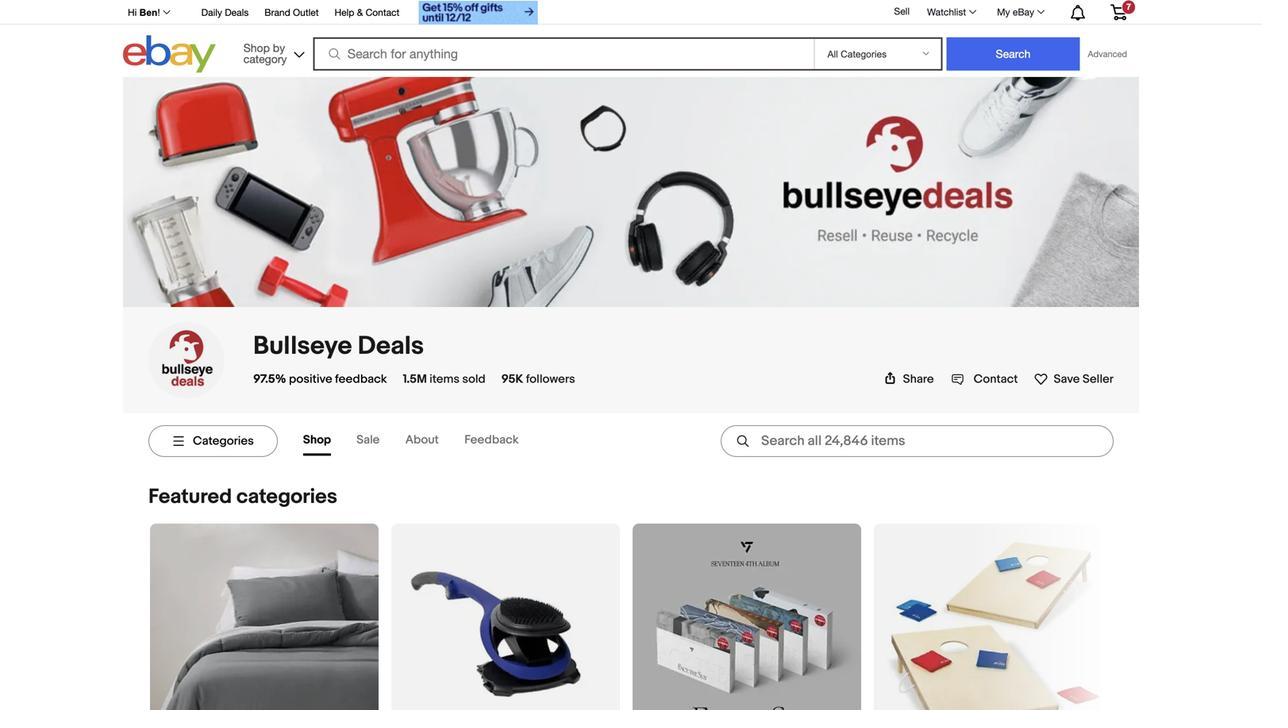 Task type: vqa. For each thing, say whether or not it's contained in the screenshot.
Undamaged
no



Task type: describe. For each thing, give the bounding box(es) containing it.
about
[[406, 433, 439, 448]]

save
[[1054, 372, 1081, 387]]

feedback
[[335, 372, 387, 387]]

sporting goods image
[[875, 524, 1103, 711]]

hi ben !
[[128, 7, 160, 18]]

music image
[[633, 524, 862, 711]]

deals for daily deals
[[225, 7, 249, 18]]

my ebay
[[998, 6, 1035, 17]]

featured categories
[[149, 485, 338, 510]]

category
[[244, 52, 287, 66]]

outlet
[[293, 7, 319, 18]]

categories button
[[149, 426, 278, 457]]

feedback
[[465, 433, 519, 448]]

my ebay link
[[989, 2, 1052, 21]]

&
[[357, 7, 363, 18]]

sell
[[895, 6, 910, 17]]

categories
[[193, 434, 254, 449]]

get an extra 15% off image
[[419, 1, 538, 25]]

seller
[[1083, 372, 1114, 387]]

shop for shop
[[303, 433, 331, 448]]

sold
[[463, 372, 486, 387]]

advanced
[[1089, 49, 1128, 59]]

bullseye deals link
[[253, 331, 424, 362]]

deals for bullseye deals
[[358, 331, 424, 362]]

share button
[[885, 372, 935, 387]]

home & garden image
[[150, 524, 379, 711]]

items
[[430, 372, 460, 387]]

daily deals link
[[202, 4, 249, 22]]

daily
[[202, 7, 222, 18]]

95k
[[502, 372, 524, 387]]

ebay
[[1013, 6, 1035, 17]]

1 horizontal spatial contact
[[974, 372, 1019, 387]]

brand outlet
[[265, 7, 319, 18]]

1.5m
[[403, 372, 427, 387]]

brand
[[265, 7, 290, 18]]

help & contact link
[[335, 4, 400, 22]]

contact link
[[952, 372, 1019, 387]]

brand outlet link
[[265, 4, 319, 22]]

sell link
[[888, 6, 917, 17]]

shop for shop by category
[[244, 41, 270, 54]]



Task type: locate. For each thing, give the bounding box(es) containing it.
watchlist
[[928, 6, 967, 17]]

shop by category banner
[[119, 0, 1140, 77]]

tab list
[[303, 427, 545, 456]]

1.5m items sold
[[403, 372, 486, 387]]

7 link
[[1102, 0, 1137, 23]]

hi
[[128, 7, 137, 18]]

0 vertical spatial contact
[[366, 7, 400, 18]]

my
[[998, 6, 1011, 17]]

shop by category button
[[236, 35, 308, 70]]

contact left save
[[974, 372, 1019, 387]]

share
[[904, 372, 935, 387]]

deals up 1.5m
[[358, 331, 424, 362]]

0 vertical spatial shop
[[244, 41, 270, 54]]

followers
[[526, 372, 576, 387]]

categories
[[237, 485, 338, 510]]

bullseye deals image
[[149, 322, 225, 399]]

97.5% positive feedback
[[253, 372, 387, 387]]

bullseye deals
[[253, 331, 424, 362]]

account navigation
[[119, 0, 1140, 27]]

None submit
[[947, 37, 1081, 71]]

health & beauty image
[[392, 524, 620, 711]]

1 vertical spatial shop
[[303, 433, 331, 448]]

0 horizontal spatial shop
[[244, 41, 270, 54]]

7
[[1127, 2, 1132, 12]]

deals inside account navigation
[[225, 7, 249, 18]]

1 vertical spatial contact
[[974, 372, 1019, 387]]

ben
[[140, 7, 158, 18]]

advanced link
[[1081, 38, 1136, 70]]

featured
[[149, 485, 232, 510]]

deals right daily
[[225, 7, 249, 18]]

1 vertical spatial deals
[[358, 331, 424, 362]]

!
[[158, 7, 160, 18]]

positive
[[289, 372, 333, 387]]

contact
[[366, 7, 400, 18], [974, 372, 1019, 387]]

daily deals
[[202, 7, 249, 18]]

save seller button
[[1035, 369, 1114, 387]]

97.5%
[[253, 372, 286, 387]]

bullseye
[[253, 331, 352, 362]]

1 horizontal spatial shop
[[303, 433, 331, 448]]

by
[[273, 41, 285, 54]]

deals
[[225, 7, 249, 18], [358, 331, 424, 362]]

shop inside shop by category
[[244, 41, 270, 54]]

save seller
[[1054, 372, 1114, 387]]

contact inside account navigation
[[366, 7, 400, 18]]

none submit inside shop by category banner
[[947, 37, 1081, 71]]

0 horizontal spatial deals
[[225, 7, 249, 18]]

contact right &
[[366, 7, 400, 18]]

shop by category
[[244, 41, 287, 66]]

shop left sale
[[303, 433, 331, 448]]

0 horizontal spatial contact
[[366, 7, 400, 18]]

tab list containing shop
[[303, 427, 545, 456]]

watchlist link
[[919, 2, 984, 21]]

sale
[[357, 433, 380, 448]]

1 horizontal spatial deals
[[358, 331, 424, 362]]

Search all 24,846 items field
[[721, 426, 1114, 457]]

95k followers
[[502, 372, 576, 387]]

Search for anything text field
[[316, 39, 811, 69]]

shop left by
[[244, 41, 270, 54]]

help
[[335, 7, 355, 18]]

0 vertical spatial deals
[[225, 7, 249, 18]]

shop
[[244, 41, 270, 54], [303, 433, 331, 448]]

help & contact
[[335, 7, 400, 18]]



